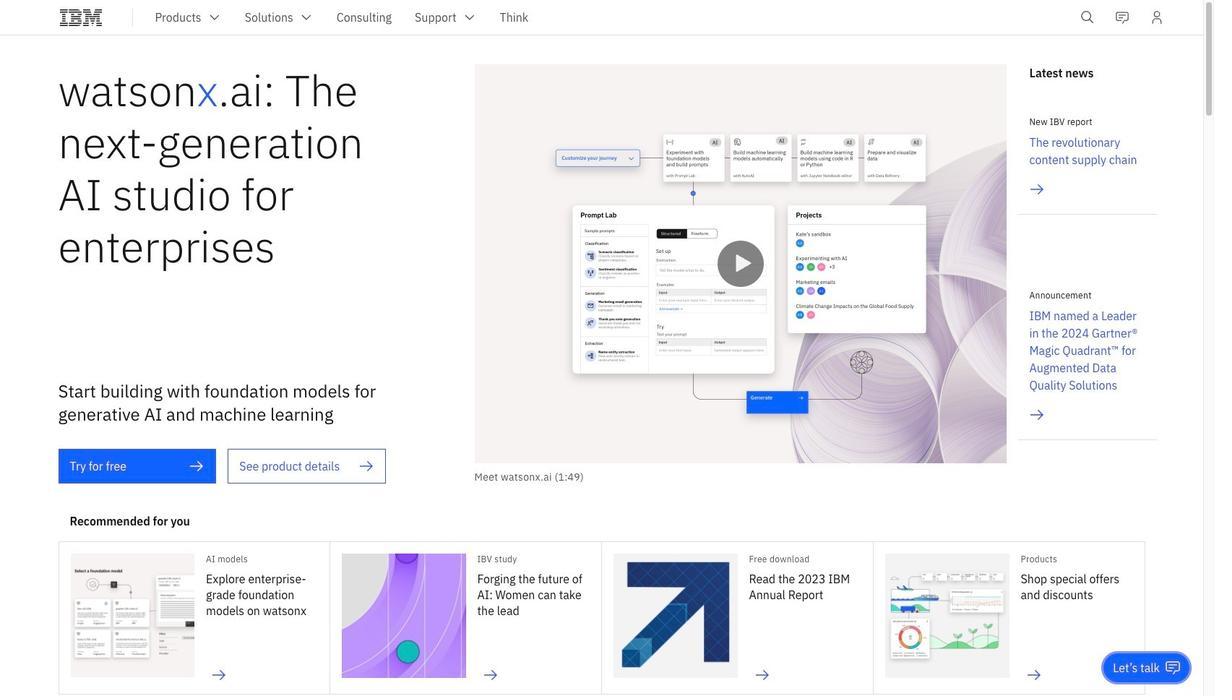 Task type: locate. For each thing, give the bounding box(es) containing it.
let's talk element
[[1114, 660, 1161, 676]]



